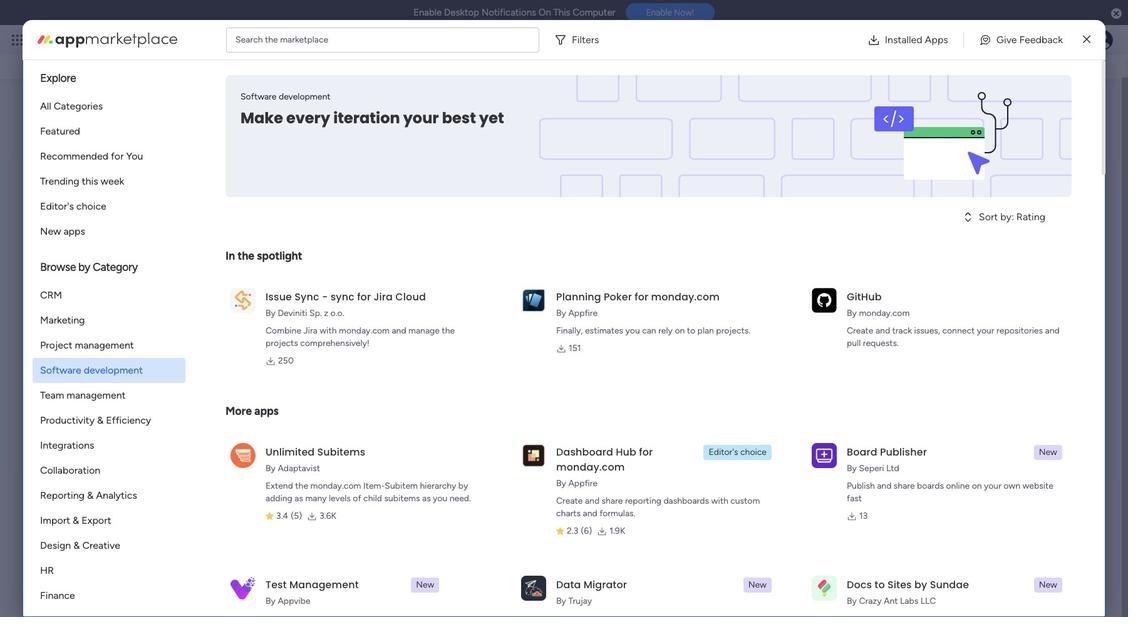 Task type: describe. For each thing, give the bounding box(es) containing it.
development for software development make every iteration your best yet
[[279, 91, 330, 102]]

planning poker for monday.com by appfire
[[556, 290, 720, 319]]

m
[[69, 515, 82, 533]]

app logo image left docs
[[812, 576, 837, 601]]

monday.com inside dashboard hub for monday.com
[[556, 460, 625, 475]]

hub
[[616, 445, 636, 460]]

by:
[[1001, 211, 1014, 223]]

for inside dashboard hub for monday.com
[[639, 445, 653, 460]]

new for docs to sites by sundae
[[1039, 580, 1057, 591]]

0 horizontal spatial editor's choice
[[40, 200, 106, 212]]

adaptavist
[[278, 464, 320, 474]]

more apps
[[226, 405, 279, 418]]

management up the quickly access your recent boards, inbox and workspaces
[[126, 33, 195, 47]]

and left start
[[238, 405, 255, 417]]

dapulse x slim image
[[1083, 32, 1091, 47]]

by down data
[[556, 596, 566, 607]]

151
[[569, 343, 581, 354]]

reporting
[[625, 496, 661, 507]]

by inside unlimited subitems by adaptavist
[[266, 464, 276, 474]]

deviniti
[[278, 308, 307, 319]]

software for software development
[[40, 365, 81, 376]]

& for export
[[73, 515, 79, 527]]

extend
[[266, 481, 293, 492]]

this
[[553, 7, 570, 18]]

installed apps button
[[857, 27, 958, 52]]

work for component image at the left of the page
[[71, 252, 90, 262]]

3.6k
[[320, 511, 336, 522]]

monday.com inside planning poker for monday.com by appfire
[[651, 290, 720, 304]]

board
[[847, 445, 877, 460]]

quick
[[1027, 49, 1053, 61]]

enable now!
[[646, 8, 694, 18]]

by inside github by monday.com
[[847, 308, 857, 319]]

start
[[257, 405, 279, 417]]

crazy
[[859, 596, 882, 607]]

monday.com inside github by monday.com
[[859, 308, 910, 319]]

repositories
[[997, 326, 1043, 336]]

and up (6) at right bottom
[[583, 509, 597, 519]]

(6)
[[581, 526, 592, 537]]

track
[[892, 326, 912, 336]]

for left you
[[111, 150, 124, 162]]

explore
[[40, 71, 76, 85]]

nov
[[825, 350, 842, 361]]

the for in the spotlight
[[237, 249, 254, 263]]

boost
[[916, 197, 943, 209]]

0 vertical spatial to
[[687, 326, 695, 336]]

finally,
[[556, 326, 583, 336]]

notifications image
[[908, 34, 921, 46]]

help
[[1032, 586, 1055, 599]]

& for analytics
[[87, 490, 93, 502]]

formulas.
[[600, 509, 635, 519]]

your inside publish and share boards online on your own website fast
[[984, 481, 1002, 492]]

analytics
[[96, 490, 137, 502]]

visited
[[106, 105, 141, 118]]

share for hub
[[602, 496, 623, 507]]

enable for enable now!
[[646, 8, 672, 18]]

z
[[324, 308, 328, 319]]

trending this week
[[40, 175, 124, 187]]

collaborating
[[281, 405, 340, 417]]

by inside issue sync - sync for jira cloud by deviniti sp. z o.o.
[[266, 308, 276, 319]]

your inside boost your workflow in minutes with ready-made templates
[[945, 197, 965, 209]]

0 horizontal spatial workspaces
[[76, 473, 138, 487]]

dapulse close image
[[1111, 8, 1122, 20]]

work management > main workspace for component icon
[[279, 252, 425, 262]]

-
[[322, 290, 328, 304]]

ltd
[[886, 464, 899, 474]]

docs
[[847, 578, 872, 593]]

issue sync - sync for jira cloud by deviniti sp. z o.o.
[[266, 290, 426, 319]]

(5)
[[291, 511, 302, 522]]

board publisher
[[847, 445, 927, 460]]

by appvibe
[[266, 596, 310, 607]]

boost your workflow in minutes with ready-made templates
[[916, 197, 1080, 224]]

give for give feedback
[[933, 50, 953, 61]]

getting started element
[[909, 303, 1097, 354]]

getting
[[958, 316, 989, 327]]

trujay
[[568, 596, 592, 607]]

recent
[[117, 56, 147, 68]]

custom
[[730, 496, 760, 507]]

for inside planning poker for monday.com by appfire
[[635, 290, 648, 304]]

recommended for you
[[40, 150, 143, 162]]

see
[[219, 34, 234, 45]]

you inside the extend the monday.com item-subitem hierarchy by adding as many levels of child subitems as you need.
[[433, 494, 447, 504]]

of
[[353, 494, 361, 504]]

templates
[[973, 212, 1018, 224]]

workflow
[[967, 197, 1009, 209]]

ready-
[[916, 212, 946, 224]]

with inside combine jira with monday.com and manage the projects comprehensively!
[[320, 326, 337, 336]]

finally, estimates you can rely on to plan projects.
[[556, 326, 751, 336]]

lottie animation element
[[555, 32, 907, 80]]

getting started learn how monday.com works
[[958, 316, 1077, 341]]

rating
[[1017, 211, 1046, 223]]

& for efficiency
[[97, 415, 104, 427]]

> for component image at the left of the page
[[146, 252, 152, 262]]

team management
[[40, 390, 126, 402]]

estimates
[[585, 326, 623, 336]]

for inside issue sync - sync for jira cloud by deviniti sp. z o.o.
[[357, 290, 371, 304]]

roy mann nov 7
[[102, 342, 849, 361]]

apps for more apps
[[254, 405, 279, 418]]

and right repositories
[[1045, 326, 1060, 336]]

monday
[[56, 33, 99, 47]]

by inside the extend the monday.com item-subitem hierarchy by adding as many levels of child subitems as you need.
[[458, 481, 468, 492]]

reporting & analytics
[[40, 490, 137, 502]]

combine jira with monday.com and manage the projects comprehensively!
[[266, 326, 455, 349]]

design & creative
[[40, 540, 120, 552]]

create for and
[[556, 496, 583, 507]]

1 vertical spatial choice
[[740, 447, 767, 458]]

fast
[[847, 494, 862, 504]]

the for extend the monday.com item-subitem hierarchy by adding as many levels of child subitems as you need.
[[295, 481, 308, 492]]

workspace down analytics at the left of page
[[127, 510, 181, 524]]

component image
[[56, 250, 67, 262]]

1.9k
[[610, 526, 625, 537]]

sort by: rating button
[[940, 207, 1072, 227]]

create for pull
[[847, 326, 874, 336]]

docs to sites by sundae
[[847, 578, 969, 593]]

ant
[[884, 596, 898, 607]]

dashboard hub for monday.com
[[556, 445, 653, 475]]

software for software development make every iteration your best yet
[[241, 91, 277, 102]]

2 as from the left
[[422, 494, 431, 504]]

installed
[[885, 34, 922, 45]]

apps image
[[991, 34, 1003, 46]]

github by monday.com
[[847, 290, 910, 319]]

manage
[[408, 326, 440, 336]]

management
[[289, 578, 359, 593]]

my
[[58, 473, 74, 487]]

made
[[946, 212, 971, 224]]

jira inside combine jira with monday.com and manage the projects comprehensively!
[[303, 326, 317, 336]]

work management > main workspace link
[[258, 129, 453, 270]]

2 horizontal spatial by
[[915, 578, 927, 593]]

by inside planning poker for monday.com by appfire
[[556, 308, 566, 319]]

data
[[556, 578, 581, 593]]

0 vertical spatial search
[[236, 34, 263, 45]]

now!
[[674, 8, 694, 18]]

recently visited
[[58, 105, 141, 118]]

sort by: rating
[[979, 211, 1046, 223]]

and inside combine jira with monday.com and manage the projects comprehensively!
[[392, 326, 406, 336]]

workspace image
[[61, 510, 91, 540]]

crm
[[40, 289, 62, 301]]

give for give feedback
[[996, 34, 1017, 45]]

by crazy ant labs llc
[[847, 596, 936, 607]]

on
[[539, 7, 551, 18]]

sync
[[295, 290, 319, 304]]

new for data migrator
[[748, 580, 767, 591]]

main for component icon
[[362, 252, 381, 262]]

and up requests.
[[876, 326, 890, 336]]

invite
[[135, 405, 160, 417]]



Task type: locate. For each thing, give the bounding box(es) containing it.
app logo image down more
[[231, 443, 256, 468]]

monday.com down dashboard
[[556, 460, 625, 475]]

3.4 (5)
[[276, 511, 302, 522]]

on right online at the bottom right of the page
[[972, 481, 982, 492]]

for right the poker
[[635, 290, 648, 304]]

0 vertical spatial appfire
[[568, 308, 598, 319]]

help image
[[1049, 34, 1062, 46]]

test management
[[266, 578, 359, 593]]

pull
[[847, 338, 861, 349]]

enable left now!
[[646, 8, 672, 18]]

app logo image left the planning
[[521, 288, 546, 313]]

2 > from the left
[[354, 252, 360, 262]]

development inside software development make every iteration your best yet
[[279, 91, 330, 102]]

0 horizontal spatial software
[[40, 365, 81, 376]]

> up sync on the top left of the page
[[354, 252, 360, 262]]

with up comprehensively!
[[320, 326, 337, 336]]

all categories
[[40, 100, 103, 112]]

main for component image at the left of the page
[[154, 252, 173, 262]]

give up v2 bolt switch "icon"
[[996, 34, 1017, 45]]

1 horizontal spatial main
[[154, 252, 173, 262]]

feedback
[[955, 50, 994, 61]]

choice down 'this'
[[76, 200, 106, 212]]

main right the category in the left of the page
[[154, 252, 173, 262]]

issues,
[[914, 326, 940, 336]]

management up -
[[300, 252, 352, 262]]

sp.
[[309, 308, 322, 319]]

the inside combine jira with monday.com and manage the projects comprehensively!
[[442, 326, 455, 336]]

on for online
[[972, 481, 982, 492]]

enable desktop notifications on this computer
[[414, 7, 616, 18]]

0 horizontal spatial create
[[556, 496, 583, 507]]

spotlight
[[257, 249, 302, 263]]

need.
[[450, 494, 471, 504]]

invite your teammates and start collaborating
[[135, 405, 340, 417]]

0 vertical spatial development
[[279, 91, 330, 102]]

new
[[40, 226, 61, 237], [1039, 447, 1057, 458], [416, 580, 434, 591], [748, 580, 767, 591], [1039, 580, 1057, 591]]

0 horizontal spatial editor's
[[40, 200, 74, 212]]

> for component icon
[[354, 252, 360, 262]]

app logo image left data
[[521, 576, 546, 601]]

quick search results list box
[[40, 119, 879, 285]]

by up need.
[[458, 481, 468, 492]]

by up llc
[[915, 578, 927, 593]]

your inside software development make every iteration your best yet
[[403, 108, 439, 128]]

marketplace
[[280, 34, 328, 45]]

by down issue
[[266, 308, 276, 319]]

and down by appfire
[[585, 496, 600, 507]]

jira down sp.
[[303, 326, 317, 336]]

and down see
[[212, 56, 229, 68]]

by seperi ltd
[[847, 464, 899, 474]]

dashboards
[[664, 496, 709, 507]]

as down hierarchy
[[422, 494, 431, 504]]

give
[[996, 34, 1017, 45], [933, 50, 953, 61]]

planning
[[556, 290, 601, 304]]

search everything image
[[1022, 34, 1034, 46]]

by up finally, at the bottom of page
[[556, 308, 566, 319]]

0 vertical spatial by
[[78, 261, 90, 274]]

desktop
[[444, 7, 479, 18]]

0 horizontal spatial jira
[[303, 326, 317, 336]]

create
[[847, 326, 874, 336], [556, 496, 583, 507]]

with left custom
[[711, 496, 728, 507]]

with inside create and share reporting dashboards with custom charts and formulas.
[[711, 496, 728, 507]]

0 vertical spatial with
[[1060, 197, 1080, 209]]

editor's down trending
[[40, 200, 74, 212]]

unlimited subitems by adaptavist
[[266, 445, 365, 474]]

1 horizontal spatial work
[[101, 33, 124, 47]]

extend the monday.com item-subitem hierarchy by adding as many levels of child subitems as you need.
[[266, 481, 471, 504]]

0 horizontal spatial choice
[[76, 200, 106, 212]]

by right component image at the left of the page
[[78, 261, 90, 274]]

on inside publish and share boards online on your own website fast
[[972, 481, 982, 492]]

2 work management > main workspace from the left
[[279, 252, 425, 262]]

0 horizontal spatial development
[[84, 365, 143, 376]]

appfire down the planning
[[568, 308, 598, 319]]

reporting
[[40, 490, 85, 502]]

with inside boost your workflow in minutes with ready-made templates
[[1060, 197, 1080, 209]]

monday.com up rely
[[651, 290, 720, 304]]

workspace for component icon
[[383, 252, 425, 262]]

search the marketplace
[[236, 34, 328, 45]]

to left plan
[[687, 326, 695, 336]]

project management
[[40, 340, 134, 351]]

work management > main workspace for component image at the left of the page
[[71, 252, 217, 262]]

trending
[[40, 175, 79, 187]]

apps up component image at the left of the page
[[64, 226, 85, 237]]

0 vertical spatial you
[[626, 326, 640, 336]]

2 horizontal spatial main
[[362, 252, 381, 262]]

adding
[[266, 494, 292, 504]]

design
[[40, 540, 71, 552]]

0 vertical spatial software
[[241, 91, 277, 102]]

recommended
[[40, 150, 108, 162]]

in
[[226, 249, 235, 263]]

component image
[[264, 250, 275, 262]]

publish and share boards online on your own website fast
[[847, 481, 1053, 504]]

enable left desktop
[[414, 7, 442, 18]]

0 vertical spatial share
[[894, 481, 915, 492]]

0 vertical spatial create
[[847, 326, 874, 336]]

apps right more
[[254, 405, 279, 418]]

by down github on the top right of page
[[847, 308, 857, 319]]

3.4
[[276, 511, 288, 522]]

you
[[626, 326, 640, 336], [433, 494, 447, 504]]

1 image
[[945, 26, 957, 40]]

appfire down dashboard
[[568, 479, 598, 489]]

can
[[642, 326, 656, 336]]

jira
[[374, 290, 393, 304], [303, 326, 317, 336]]

app logo image left test
[[231, 576, 256, 601]]

0 horizontal spatial to
[[687, 326, 695, 336]]

monday.com
[[651, 290, 720, 304], [859, 308, 910, 319], [339, 326, 390, 336], [1001, 330, 1052, 341], [556, 460, 625, 475], [310, 481, 361, 492]]

enable for enable desktop notifications on this computer
[[414, 7, 442, 18]]

app logo image left github on the top right of page
[[812, 288, 837, 313]]

management up productivity & efficiency
[[67, 390, 126, 402]]

software down project
[[40, 365, 81, 376]]

share up formulas.
[[602, 496, 623, 507]]

boards
[[917, 481, 944, 492]]

create up 'charts'
[[556, 496, 583, 507]]

1 vertical spatial share
[[602, 496, 623, 507]]

0 vertical spatial give
[[996, 34, 1017, 45]]

development for software development
[[84, 365, 143, 376]]

choice up custom
[[740, 447, 767, 458]]

management down 'notes'
[[93, 252, 144, 262]]

1 horizontal spatial on
[[972, 481, 982, 492]]

1 horizontal spatial by
[[458, 481, 468, 492]]

1 horizontal spatial choice
[[740, 447, 767, 458]]

rely
[[658, 326, 673, 336]]

software up make
[[241, 91, 277, 102]]

templates image image
[[920, 99, 1086, 185]]

0 vertical spatial editor's
[[40, 200, 74, 212]]

app logo image for publish and share boards online on your own website fast
[[812, 443, 837, 468]]

1 appfire from the top
[[568, 308, 598, 319]]

& down my workspaces
[[87, 490, 93, 502]]

1 > from the left
[[146, 252, 152, 262]]

1 horizontal spatial search
[[1056, 49, 1087, 61]]

2 vertical spatial by
[[915, 578, 927, 593]]

and down ltd
[[877, 481, 892, 492]]

0 horizontal spatial on
[[675, 326, 685, 336]]

close recently visited image
[[40, 104, 55, 119]]

0 horizontal spatial >
[[146, 252, 152, 262]]

give inside button
[[996, 34, 1017, 45]]

the right in
[[237, 249, 254, 263]]

minutes
[[1022, 197, 1058, 209]]

app logo image
[[231, 288, 256, 313], [521, 288, 546, 313], [812, 288, 837, 313], [231, 443, 256, 468], [521, 443, 546, 468], [812, 443, 837, 468], [231, 576, 256, 601], [521, 576, 546, 601], [812, 576, 837, 601]]

work right component image at the left of the page
[[71, 252, 90, 262]]

as left many
[[295, 494, 303, 504]]

& for creative
[[73, 540, 80, 552]]

on right rely
[[675, 326, 685, 336]]

1 horizontal spatial you
[[626, 326, 640, 336]]

the for search the marketplace
[[265, 34, 278, 45]]

main down analytics at the left of page
[[100, 510, 124, 524]]

categories
[[54, 100, 103, 112]]

inbox image
[[936, 34, 948, 46]]

0 horizontal spatial you
[[433, 494, 447, 504]]

work up recent
[[101, 33, 124, 47]]

the down adaptavist
[[295, 481, 308, 492]]

by up 'charts'
[[556, 479, 566, 489]]

by appfire
[[556, 479, 598, 489]]

by down board
[[847, 464, 857, 474]]

jira inside issue sync - sync for jira cloud by deviniti sp. z o.o.
[[374, 290, 393, 304]]

0 horizontal spatial work management > main workspace
[[71, 252, 217, 262]]

1 horizontal spatial as
[[422, 494, 431, 504]]

kendall parks image
[[1093, 30, 1113, 50]]

llc
[[921, 596, 936, 607]]

recently
[[58, 105, 104, 118]]

work
[[101, 33, 124, 47], [71, 252, 90, 262], [279, 252, 298, 262]]

this
[[82, 175, 98, 187]]

v2 bolt switch image
[[1017, 49, 1024, 62]]

management up software development
[[75, 340, 134, 351]]

0 vertical spatial editor's choice
[[40, 200, 106, 212]]

subitem
[[385, 481, 418, 492]]

1 horizontal spatial >
[[354, 252, 360, 262]]

the right plans
[[265, 34, 278, 45]]

1 horizontal spatial to
[[875, 578, 885, 593]]

management inside work management > main workspace link
[[300, 252, 352, 262]]

monday.com inside getting started learn how monday.com works
[[1001, 330, 1052, 341]]

computer
[[573, 7, 616, 18]]

in
[[1011, 197, 1019, 209]]

by
[[78, 261, 90, 274], [458, 481, 468, 492], [915, 578, 927, 593]]

0 horizontal spatial search
[[236, 34, 263, 45]]

iteration
[[333, 108, 400, 128]]

with for create and share reporting dashboards with custom charts and formulas.
[[711, 496, 728, 507]]

1 vertical spatial create
[[556, 496, 583, 507]]

share inside create and share reporting dashboards with custom charts and formulas.
[[602, 496, 623, 507]]

many
[[305, 494, 327, 504]]

0 vertical spatial workspaces
[[232, 56, 285, 68]]

1 vertical spatial on
[[972, 481, 982, 492]]

2 horizontal spatial with
[[1060, 197, 1080, 209]]

0 horizontal spatial as
[[295, 494, 303, 504]]

1 vertical spatial editor's
[[709, 447, 738, 458]]

work management > main workspace up sync on the top left of the page
[[279, 252, 425, 262]]

1 vertical spatial appfire
[[568, 479, 598, 489]]

0 horizontal spatial work
[[71, 252, 90, 262]]

1 vertical spatial jira
[[303, 326, 317, 336]]

new for board publisher
[[1039, 447, 1057, 458]]

0 horizontal spatial share
[[602, 496, 623, 507]]

share down ltd
[[894, 481, 915, 492]]

sites
[[888, 578, 912, 593]]

apps marketplace image
[[38, 32, 177, 47]]

1 vertical spatial by
[[458, 481, 468, 492]]

efficiency
[[106, 415, 151, 427]]

1 vertical spatial to
[[875, 578, 885, 593]]

import & export
[[40, 515, 111, 527]]

for right sync on the top left of the page
[[357, 290, 371, 304]]

enable
[[414, 7, 442, 18], [646, 8, 672, 18]]

share for publisher
[[894, 481, 915, 492]]

0 horizontal spatial give
[[933, 50, 953, 61]]

app logo image for combine jira with monday.com and manage the projects comprehensively!
[[231, 288, 256, 313]]

select product image
[[11, 34, 24, 46]]

0 vertical spatial jira
[[374, 290, 393, 304]]

see plans
[[219, 34, 257, 45]]

1 horizontal spatial editor's
[[709, 447, 738, 458]]

1 horizontal spatial jira
[[374, 290, 393, 304]]

>
[[146, 252, 152, 262], [354, 252, 360, 262]]

works
[[1054, 330, 1077, 341]]

enable inside enable now! 'button'
[[646, 8, 672, 18]]

create and share reporting dashboards with custom charts and formulas.
[[556, 496, 760, 519]]

editor's choice up custom
[[709, 447, 767, 458]]

0 horizontal spatial enable
[[414, 7, 442, 18]]

0 vertical spatial choice
[[76, 200, 106, 212]]

work management > main workspace down 'notes'
[[71, 252, 217, 262]]

1 horizontal spatial software
[[241, 91, 277, 102]]

app logo image left issue
[[231, 288, 256, 313]]

0 horizontal spatial by
[[78, 261, 90, 274]]

sync
[[331, 290, 355, 304]]

monday.com inside combine jira with monday.com and manage the projects comprehensively!
[[339, 326, 390, 336]]

app logo image for create and share reporting dashboards with custom charts and formulas.
[[521, 443, 546, 468]]

monday.com up track
[[859, 308, 910, 319]]

1 vertical spatial search
[[1056, 49, 1087, 61]]

close my workspaces image
[[40, 472, 55, 487]]

1 vertical spatial give
[[933, 50, 953, 61]]

new for test management
[[416, 580, 434, 591]]

monday.com up comprehensively!
[[339, 326, 390, 336]]

work right component icon
[[279, 252, 298, 262]]

app logo image for finally, estimates you can rely on to plan projects.
[[521, 288, 546, 313]]

main up issue sync - sync for jira cloud by deviniti sp. z o.o.
[[362, 252, 381, 262]]

you left can
[[626, 326, 640, 336]]

1 horizontal spatial create
[[847, 326, 874, 336]]

1 vertical spatial workspaces
[[76, 473, 138, 487]]

workspace up the cloud
[[383, 252, 425, 262]]

by down test
[[266, 596, 276, 607]]

installed apps
[[885, 34, 948, 45]]

1 vertical spatial software
[[40, 365, 81, 376]]

1 work management > main workspace from the left
[[71, 252, 217, 262]]

jira left the cloud
[[374, 290, 393, 304]]

your inside create and track issues, connect your repositories and pull requests.
[[977, 326, 994, 336]]

featured
[[40, 125, 80, 137]]

workspace for component image at the left of the page
[[175, 252, 217, 262]]

0 horizontal spatial apps
[[64, 226, 85, 237]]

v2 user feedback image
[[919, 48, 928, 62]]

editor's up custom
[[709, 447, 738, 458]]

2 appfire from the top
[[568, 479, 598, 489]]

workspaces up analytics at the left of page
[[76, 473, 138, 487]]

software
[[241, 91, 277, 102], [40, 365, 81, 376]]

1 vertical spatial with
[[320, 326, 337, 336]]

1 horizontal spatial share
[[894, 481, 915, 492]]

app logo image left board
[[812, 443, 837, 468]]

give down inbox image
[[933, 50, 953, 61]]

roy mann image
[[70, 343, 95, 368]]

give feedback link
[[969, 27, 1073, 52]]

apps for new apps
[[64, 226, 85, 237]]

by down docs
[[847, 596, 857, 607]]

to
[[687, 326, 695, 336], [875, 578, 885, 593]]

invite members image
[[963, 34, 976, 46]]

1 horizontal spatial give
[[996, 34, 1017, 45]]

0 horizontal spatial with
[[320, 326, 337, 336]]

& left export
[[73, 515, 79, 527]]

private board image
[[56, 231, 70, 244]]

browse
[[40, 261, 76, 274]]

by up extend at bottom left
[[266, 464, 276, 474]]

the inside the extend the monday.com item-subitem hierarchy by adding as many levels of child subitems as you need.
[[295, 481, 308, 492]]

app logo image for create and track issues, connect your repositories and pull requests.
[[812, 288, 837, 313]]

plan
[[698, 326, 714, 336]]

create inside create and share reporting dashboards with custom charts and formulas.
[[556, 496, 583, 507]]

1 vertical spatial apps
[[254, 405, 279, 418]]

0 horizontal spatial main
[[100, 510, 124, 524]]

monday.com inside the extend the monday.com item-subitem hierarchy by adding as many levels of child subitems as you need.
[[310, 481, 361, 492]]

productivity
[[40, 415, 95, 427]]

software inside software development make every iteration your best yet
[[241, 91, 277, 102]]

to up crazy
[[875, 578, 885, 593]]

& left the efficiency
[[97, 415, 104, 427]]

project
[[40, 340, 72, 351]]

projects
[[266, 338, 298, 349]]

editor's choice down trending this week
[[40, 200, 106, 212]]

in the spotlight
[[226, 249, 302, 263]]

& right design
[[73, 540, 80, 552]]

1 vertical spatial development
[[84, 365, 143, 376]]

with right minutes
[[1060, 197, 1080, 209]]

migrator
[[584, 578, 627, 593]]

0 vertical spatial on
[[675, 326, 685, 336]]

share inside publish and share boards online on your own website fast
[[894, 481, 915, 492]]

workspace left in
[[175, 252, 217, 262]]

workspaces down plans
[[232, 56, 285, 68]]

1 horizontal spatial enable
[[646, 8, 672, 18]]

development down roy
[[84, 365, 143, 376]]

1 horizontal spatial with
[[711, 496, 728, 507]]

on for rely
[[675, 326, 685, 336]]

search down the help "icon"
[[1056, 49, 1087, 61]]

1 horizontal spatial work management > main workspace
[[279, 252, 425, 262]]

search right see
[[236, 34, 263, 45]]

apps
[[64, 226, 85, 237], [254, 405, 279, 418]]

1 horizontal spatial development
[[279, 91, 330, 102]]

create inside create and track issues, connect your repositories and pull requests.
[[847, 326, 874, 336]]

1 horizontal spatial editor's choice
[[709, 447, 767, 458]]

best
[[442, 108, 476, 128]]

notes
[[74, 231, 102, 243]]

development up every
[[279, 91, 330, 102]]

1 as from the left
[[295, 494, 303, 504]]

search inside button
[[1056, 49, 1087, 61]]

browse by category
[[40, 261, 138, 274]]

2 vertical spatial with
[[711, 496, 728, 507]]

0 vertical spatial apps
[[64, 226, 85, 237]]

1 horizontal spatial workspaces
[[232, 56, 285, 68]]

app logo image for extend the monday.com item-subitem hierarchy by adding as many levels of child subitems as you need.
[[231, 443, 256, 468]]

banner logo image
[[828, 75, 1057, 197]]

7
[[844, 350, 849, 361]]

and inside publish and share boards online on your own website fast
[[877, 481, 892, 492]]

as
[[295, 494, 303, 504], [422, 494, 431, 504]]

choice
[[76, 200, 106, 212], [740, 447, 767, 458]]

appfire inside planning poker for monday.com by appfire
[[568, 308, 598, 319]]

with for boost your workflow in minutes with ready-made templates
[[1060, 197, 1080, 209]]

app logo image left dashboard
[[521, 443, 546, 468]]

1 vertical spatial editor's choice
[[709, 447, 767, 458]]

work for component icon
[[279, 252, 298, 262]]

filters
[[572, 34, 599, 45]]

for right hub
[[639, 445, 653, 460]]

and left manage
[[392, 326, 406, 336]]

export
[[82, 515, 111, 527]]

monday.com up levels
[[310, 481, 361, 492]]

1 vertical spatial you
[[433, 494, 447, 504]]

1 horizontal spatial apps
[[254, 405, 279, 418]]

> right the category in the left of the page
[[146, 252, 152, 262]]

2 horizontal spatial work
[[279, 252, 298, 262]]



Task type: vqa. For each thing, say whether or not it's contained in the screenshot.
the left 📋 Upcoming tasks
no



